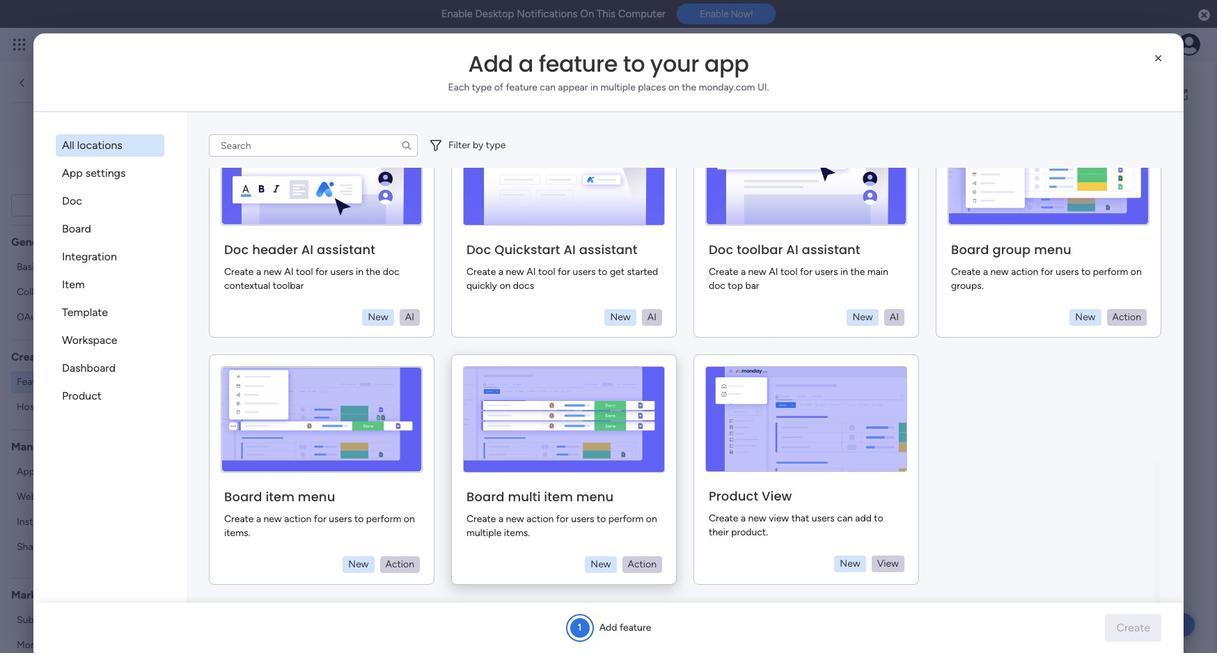 Task type: locate. For each thing, give the bounding box(es) containing it.
1 horizontal spatial in
[[590, 81, 598, 93]]

1 horizontal spatial action
[[628, 558, 657, 570]]

new up bar
[[748, 266, 767, 278]]

1 vertical spatial app
[[50, 614, 67, 626]]

in inside create a new ai tool for users in the main doc top bar
[[841, 266, 848, 278]]

type right by
[[486, 139, 506, 151]]

1 horizontal spatial items.
[[504, 527, 530, 539]]

can inside add a feature to your app each type of feature can appear in multiple places on the monday.com ui.
[[540, 81, 556, 93]]

your down the no features here yet at top
[[694, 333, 716, 346]]

1 horizontal spatial app
[[705, 48, 749, 79]]

0 vertical spatial app
[[705, 48, 749, 79]]

add for a
[[468, 48, 513, 79]]

1 horizontal spatial action
[[527, 513, 554, 525]]

new inside create a new action for users to perform on items.
[[264, 513, 282, 525]]

product down dashboard
[[62, 389, 102, 403]]

to inside add a feature to your app each type of feature can appear in multiple places on the monday.com ui.
[[623, 48, 645, 79]]

tool down doc toolbar ai assistant
[[781, 266, 798, 278]]

submit app
[[17, 614, 67, 626]]

create inside create a new ai tool for users in the main doc top bar
[[709, 266, 739, 278]]

your up places
[[650, 48, 699, 79]]

0 vertical spatial can
[[540, 81, 556, 93]]

create down board item menu
[[224, 513, 254, 525]]

users down board item menu
[[329, 513, 352, 525]]

all
[[62, 139, 74, 152]]

None search field
[[209, 134, 418, 157]]

no features here yet image
[[623, 173, 780, 274]]

to inside create a new action for users to perform on multiple items.
[[597, 513, 606, 525]]

1 items. from the left
[[224, 527, 250, 539]]

1 button
[[570, 618, 590, 638]]

menu up create a new action for users to perform on items.
[[298, 488, 335, 506]]

submit app link
[[11, 609, 164, 631]]

doc toolbar ai assistant
[[709, 241, 860, 258]]

a inside create a new action for users to perform on items.
[[256, 513, 261, 525]]

for inside create a new ai tool for users in the main doc top bar
[[800, 266, 813, 278]]

tool for header
[[296, 266, 313, 278]]

1 horizontal spatial add
[[599, 622, 617, 634]]

multiple
[[601, 81, 636, 93], [467, 527, 502, 539]]

create inside create a new view that users can add to their product.
[[709, 513, 739, 525]]

a down board item menu
[[256, 513, 261, 525]]

tool down the doc quickstart ai assistant
[[538, 266, 555, 278]]

users down board multi item menu
[[571, 513, 594, 525]]

view
[[769, 513, 789, 525]]

create for product view
[[709, 513, 739, 525]]

on
[[668, 81, 680, 93], [1131, 266, 1142, 278], [500, 280, 511, 292], [404, 513, 415, 525], [646, 513, 657, 525]]

a inside create a new action for users to perform on multiple items.
[[499, 513, 504, 525]]

create inside button
[[665, 372, 699, 385]]

users down board group menu
[[1056, 266, 1079, 278]]

product for product view
[[709, 488, 759, 505]]

feature down the no features here yet at top
[[719, 333, 755, 346]]

action inside create a new action for users to perform on items.
[[284, 513, 312, 525]]

create down creating
[[665, 372, 699, 385]]

webhooks link
[[11, 486, 164, 508]]

1 vertical spatial view
[[877, 558, 899, 570]]

new
[[264, 266, 282, 278], [506, 266, 524, 278], [748, 266, 767, 278], [991, 266, 1009, 278], [748, 513, 767, 525], [264, 513, 282, 525], [506, 513, 524, 525]]

new for header
[[264, 266, 282, 278]]

2 items. from the left
[[504, 527, 530, 539]]

product view image
[[705, 366, 907, 472]]

3 tool from the left
[[781, 266, 798, 278]]

app down manage
[[17, 466, 35, 477]]

1 horizontal spatial can
[[837, 513, 853, 525]]

perform inside create a new action for users to perform on items.
[[366, 513, 401, 525]]

multiple down board multi item menu
[[467, 527, 502, 539]]

users down doc header ai assistant
[[330, 266, 354, 278]]

users right that
[[812, 513, 835, 525]]

2 horizontal spatial app
[[90, 171, 114, 186]]

started
[[627, 266, 658, 278]]

doc inside create a new ai tool for users in the main doc top bar
[[709, 280, 726, 292]]

on for board group menu
[[1131, 266, 1142, 278]]

perform for board multi item menu
[[608, 513, 644, 525]]

here down yet
[[758, 333, 780, 346]]

1 vertical spatial type
[[486, 139, 506, 151]]

create a new action for users to perform on groups.
[[951, 266, 1142, 292]]

perform for board item menu
[[366, 513, 401, 525]]

for inside create a new action for users to perform on multiple items.
[[556, 513, 569, 525]]

enable left now!
[[700, 9, 729, 20]]

create for board group menu
[[951, 266, 981, 278]]

a for product view
[[741, 513, 746, 525]]

assistant for doc header ai assistant
[[317, 241, 375, 258]]

enable left desktop
[[441, 8, 473, 20]]

action for multi
[[527, 513, 554, 525]]

assistant for doc quickstart ai assistant
[[579, 241, 638, 258]]

create feature button
[[654, 365, 749, 393]]

1 vertical spatial multiple
[[467, 527, 502, 539]]

2 horizontal spatial in
[[841, 266, 848, 278]]

feature down start creating your feature here at the bottom right of the page
[[702, 372, 738, 385]]

select product image
[[13, 38, 26, 52]]

that
[[792, 513, 809, 525]]

new inside create a new ai tool for users in the main doc top bar
[[748, 266, 767, 278]]

new up docs on the left of the page
[[506, 266, 524, 278]]

doc up contextual
[[224, 241, 249, 258]]

a for board multi item menu
[[499, 513, 504, 525]]

on inside create a new action for users to perform on multiple items.
[[646, 513, 657, 525]]

multi
[[508, 488, 541, 506]]

product view
[[709, 488, 792, 505]]

assistant up get
[[579, 241, 638, 258]]

items. down board item menu
[[224, 527, 250, 539]]

for inside create a new ai tool for users in the doc contextual toolbar
[[315, 266, 328, 278]]

1 horizontal spatial toolbar
[[737, 241, 783, 258]]

0 horizontal spatial can
[[540, 81, 556, 93]]

for down the doc quickstart ai assistant
[[558, 266, 570, 278]]

top
[[728, 280, 743, 292]]

feature up appear
[[539, 48, 618, 79]]

0 vertical spatial add
[[468, 48, 513, 79]]

0 horizontal spatial product
[[62, 389, 102, 403]]

for down board multi item menu
[[556, 513, 569, 525]]

version :
[[36, 200, 64, 210]]

perform inside create a new action for users to perform on multiple items.
[[608, 513, 644, 525]]

in down doc header ai assistant
[[356, 266, 364, 278]]

1 vertical spatial doc
[[709, 280, 726, 292]]

in for doc header ai assistant
[[356, 266, 364, 278]]

new inside create a new action for users to perform on groups.
[[991, 266, 1009, 278]]

2 horizontal spatial action
[[1113, 311, 1141, 323]]

create inside create a new action for users to perform on items.
[[224, 513, 254, 525]]

a for doc toolbar ai assistant
[[741, 266, 746, 278]]

a inside add a feature to your app each type of feature can appear in multiple places on the monday.com ui.
[[519, 48, 533, 79]]

multiple left places
[[601, 81, 636, 93]]

doc
[[62, 194, 82, 208], [224, 241, 249, 258], [467, 241, 491, 258], [709, 241, 734, 258]]

enable now!
[[700, 9, 753, 20]]

0 horizontal spatial assistant
[[317, 241, 375, 258]]

0 horizontal spatial perform
[[366, 513, 401, 525]]

1 vertical spatial product
[[709, 488, 759, 505]]

ai inside create a new ai tool for users in the main doc top bar
[[769, 266, 778, 278]]

2 horizontal spatial tool
[[781, 266, 798, 278]]

filter by type
[[448, 139, 506, 151]]

hosting
[[17, 401, 51, 413]]

add inside add a feature to your app each type of feature can appear in multiple places on the monday.com ui.
[[468, 48, 513, 79]]

a inside create a new ai tool for users in the doc contextual toolbar
[[256, 266, 261, 278]]

a down notifications
[[519, 48, 533, 79]]

toolbar down doc header ai assistant
[[273, 280, 304, 292]]

0 horizontal spatial items.
[[224, 527, 250, 539]]

create inside create a new ai tool for users in the doc contextual toolbar
[[224, 266, 254, 278]]

create
[[224, 266, 254, 278], [467, 266, 496, 278], [709, 266, 739, 278], [951, 266, 981, 278], [11, 350, 46, 363], [665, 372, 699, 385], [709, 513, 739, 525], [224, 513, 254, 525], [467, 513, 496, 525]]

1 horizontal spatial app
[[62, 166, 83, 180]]

1 horizontal spatial enable
[[700, 9, 729, 20]]

for down doc header ai assistant
[[315, 266, 328, 278]]

product up the their
[[709, 488, 759, 505]]

1 horizontal spatial assistant
[[579, 241, 638, 258]]

a inside create a new view that users can add to their product.
[[741, 513, 746, 525]]

the
[[682, 81, 696, 93], [366, 266, 380, 278], [851, 266, 865, 278]]

items. inside create a new action for users to perform on multiple items.
[[504, 527, 530, 539]]

1 horizontal spatial the
[[682, 81, 696, 93]]

can
[[540, 81, 556, 93], [837, 513, 853, 525]]

feature right '1' button
[[620, 622, 651, 634]]

search image
[[401, 140, 412, 151]]

type
[[472, 81, 492, 93], [486, 139, 506, 151]]

create for board multi item menu
[[467, 513, 496, 525]]

your inside add a feature to your app each type of feature can appear in multiple places on the monday.com ui.
[[650, 48, 699, 79]]

add up of
[[468, 48, 513, 79]]

your
[[650, 48, 699, 79], [694, 333, 716, 346]]

a for doc header ai assistant
[[256, 266, 261, 278]]

the inside create a new ai tool for users in the doc contextual toolbar
[[366, 266, 380, 278]]

to
[[623, 48, 645, 79], [598, 266, 608, 278], [1081, 266, 1091, 278], [874, 513, 883, 525], [354, 513, 364, 525], [597, 513, 606, 525]]

can left appear
[[540, 81, 556, 93]]

menu up create a new action for users to perform on groups.
[[1034, 241, 1072, 258]]

toolbar up bar
[[737, 241, 783, 258]]

new for product view
[[840, 558, 860, 570]]

create for doc quickstart ai assistant
[[467, 266, 496, 278]]

bar
[[745, 280, 759, 292]]

a up the groups.
[[983, 266, 988, 278]]

add a feature to your app each type of feature can appear in multiple places on the monday.com ui.
[[448, 48, 769, 93]]

locations
[[77, 139, 122, 152]]

tool down doc header ai assistant
[[296, 266, 313, 278]]

0 horizontal spatial multiple
[[467, 527, 502, 539]]

type left of
[[472, 81, 492, 93]]

3 assistant from the left
[[802, 241, 860, 258]]

users left get
[[573, 266, 596, 278]]

manage
[[11, 440, 52, 453]]

doc toolbar ai assistant image
[[705, 119, 907, 226]]

new for toolbar
[[748, 266, 767, 278]]

add for feature
[[599, 622, 617, 634]]

1 tool from the left
[[296, 266, 313, 278]]

2 horizontal spatial action
[[1011, 266, 1039, 278]]

create up contextual
[[224, 266, 254, 278]]

item up create a new action for users to perform on items.
[[266, 488, 295, 506]]

0 vertical spatial doc
[[383, 266, 399, 278]]

app down 'locations'
[[90, 171, 114, 186]]

0 horizontal spatial item
[[266, 488, 295, 506]]

new inside create a new view that users can add to their product.
[[748, 513, 767, 525]]

new down board group menu
[[991, 266, 1009, 278]]

a up top
[[741, 266, 746, 278]]

new down multi
[[506, 513, 524, 525]]

action down board multi item menu
[[527, 513, 554, 525]]

enable inside button
[[700, 9, 729, 20]]

0 vertical spatial your
[[650, 48, 699, 79]]

action down "group"
[[1011, 266, 1039, 278]]

app inside document
[[62, 166, 83, 180]]

here left yet
[[723, 290, 773, 321]]

for down board item menu
[[314, 513, 326, 525]]

users inside create a new action for users to perform on items.
[[329, 513, 352, 525]]

multiple inside add a feature to your app each type of feature can appear in multiple places on the monday.com ui.
[[601, 81, 636, 93]]

2 horizontal spatial menu
[[1034, 241, 1072, 258]]

2 horizontal spatial the
[[851, 266, 865, 278]]

items.
[[224, 527, 250, 539], [504, 527, 530, 539]]

app down all
[[62, 166, 83, 180]]

1 vertical spatial add
[[599, 622, 617, 634]]

0 vertical spatial view
[[762, 488, 792, 505]]

0 horizontal spatial app
[[17, 466, 35, 477]]

a inside create a new ai tool for users to get started quickly on docs
[[499, 266, 504, 278]]

0 horizontal spatial add
[[468, 48, 513, 79]]

0 horizontal spatial in
[[356, 266, 364, 278]]

menu for board item menu
[[298, 488, 335, 506]]

in
[[590, 81, 598, 93], [356, 266, 364, 278], [841, 266, 848, 278]]

1 horizontal spatial item
[[544, 488, 573, 506]]

2 assistant from the left
[[579, 241, 638, 258]]

on for board multi item menu
[[646, 513, 657, 525]]

1 horizontal spatial perform
[[608, 513, 644, 525]]

item
[[266, 488, 295, 506], [544, 488, 573, 506]]

menu up create a new action for users to perform on multiple items.
[[576, 488, 614, 506]]

board for board item menu
[[224, 488, 262, 506]]

item up create a new action for users to perform on multiple items.
[[544, 488, 573, 506]]

action inside create a new action for users to perform on groups.
[[1011, 266, 1039, 278]]

a
[[519, 48, 533, 79], [256, 266, 261, 278], [499, 266, 504, 278], [741, 266, 746, 278], [983, 266, 988, 278], [741, 513, 746, 525], [256, 513, 261, 525], [499, 513, 504, 525]]

2 horizontal spatial perform
[[1093, 266, 1128, 278]]

new inside create a new action for users to perform on multiple items.
[[506, 513, 524, 525]]

product
[[62, 389, 102, 403], [709, 488, 759, 505]]

doc
[[383, 266, 399, 278], [709, 280, 726, 292]]

0 vertical spatial type
[[472, 81, 492, 93]]

users
[[330, 266, 354, 278], [573, 266, 596, 278], [815, 266, 838, 278], [1056, 266, 1079, 278], [812, 513, 835, 525], [329, 513, 352, 525], [571, 513, 594, 525]]

tool
[[296, 266, 313, 278], [538, 266, 555, 278], [781, 266, 798, 278]]

feature
[[539, 48, 618, 79], [506, 81, 538, 93], [719, 333, 755, 346], [702, 372, 738, 385], [620, 622, 651, 634]]

places
[[638, 81, 666, 93]]

now!
[[731, 9, 753, 20]]

in left main
[[841, 266, 848, 278]]

action for item
[[284, 513, 312, 525]]

menu
[[1034, 241, 1072, 258], [298, 488, 335, 506], [576, 488, 614, 506]]

a up contextual
[[256, 266, 261, 278]]

create a new ai tool for users in the main doc top bar
[[709, 266, 889, 292]]

doc up top
[[709, 241, 734, 258]]

filter
[[448, 139, 470, 151]]

new down board item menu
[[264, 513, 282, 525]]

in right appear
[[590, 81, 598, 93]]

0 horizontal spatial tool
[[296, 266, 313, 278]]

0 vertical spatial toolbar
[[737, 241, 783, 258]]

create inside create a new action for users to perform on multiple items.
[[467, 513, 496, 525]]

of
[[494, 81, 504, 93]]

the for doc toolbar ai assistant
[[851, 266, 865, 278]]

create inside create a new action for users to perform on groups.
[[951, 266, 981, 278]]

create a new view that users can add to their product.
[[709, 513, 883, 539]]

action
[[1011, 266, 1039, 278], [284, 513, 312, 525], [527, 513, 554, 525]]

new app
[[60, 171, 114, 186]]

2 horizontal spatial assistant
[[802, 241, 860, 258]]

in inside add a feature to your app each type of feature can appear in multiple places on the monday.com ui.
[[590, 81, 598, 93]]

no
[[590, 290, 620, 321]]

assistant up create a new ai tool for users in the main doc top bar
[[802, 241, 860, 258]]

create up the groups.
[[951, 266, 981, 278]]

create up the their
[[709, 513, 739, 525]]

can left add
[[837, 513, 853, 525]]

new for quickstart
[[506, 266, 524, 278]]

toolbar
[[737, 241, 783, 258], [273, 280, 304, 292]]

a up the product.
[[741, 513, 746, 525]]

feature inside button
[[702, 372, 738, 385]]

items. down multi
[[504, 527, 530, 539]]

perform inside create a new action for users to perform on groups.
[[1093, 266, 1128, 278]]

0 horizontal spatial action
[[284, 513, 312, 525]]

action down board item menu
[[284, 513, 312, 525]]

users inside create a new view that users can add to their product.
[[812, 513, 835, 525]]

tool inside create a new ai tool for users in the doc contextual toolbar
[[296, 266, 313, 278]]

doc right version on the left
[[62, 194, 82, 208]]

0 horizontal spatial the
[[366, 266, 380, 278]]

features
[[624, 290, 718, 321]]

webhooks
[[17, 491, 63, 502]]

1 horizontal spatial doc
[[709, 280, 726, 292]]

0 horizontal spatial toolbar
[[273, 280, 304, 292]]

collaborators
[[17, 286, 75, 298]]

action inside create a new action for users to perform on multiple items.
[[527, 513, 554, 525]]

for
[[315, 266, 328, 278], [558, 266, 570, 278], [800, 266, 813, 278], [1041, 266, 1054, 278], [314, 513, 326, 525], [556, 513, 569, 525]]

to inside create a new action for users to perform on groups.
[[1081, 266, 1091, 278]]

1 vertical spatial can
[[837, 513, 853, 525]]

new for doc toolbar ai assistant
[[853, 311, 873, 323]]

ui.
[[758, 81, 769, 93]]

app up monday.com
[[705, 48, 749, 79]]

new inside create a new ai tool for users in the doc contextual toolbar
[[264, 266, 282, 278]]

multiple inside create a new action for users to perform on multiple items.
[[467, 527, 502, 539]]

on inside create a new action for users to perform on groups.
[[1131, 266, 1142, 278]]

a for board item menu
[[256, 513, 261, 525]]

new down header
[[264, 266, 282, 278]]

1 horizontal spatial product
[[709, 488, 759, 505]]

doc header ai assistant
[[224, 241, 375, 258]]

assistant up create a new ai tool for users in the doc contextual toolbar
[[317, 241, 375, 258]]

a inside create a new ai tool for users in the main doc top bar
[[741, 266, 746, 278]]

desktop
[[475, 8, 514, 20]]

for down board group menu
[[1041, 266, 1054, 278]]

2 item from the left
[[544, 488, 573, 506]]

enable for enable desktop notifications on this computer
[[441, 8, 473, 20]]

0 horizontal spatial doc
[[383, 266, 399, 278]]

perform
[[1093, 266, 1128, 278], [366, 513, 401, 525], [608, 513, 644, 525]]

0 horizontal spatial menu
[[298, 488, 335, 506]]

can inside create a new view that users can add to their product.
[[837, 513, 853, 525]]

board group menu image
[[948, 119, 1150, 226]]

1 horizontal spatial tool
[[538, 266, 555, 278]]

a inside create a new action for users to perform on groups.
[[983, 266, 988, 278]]

add
[[468, 48, 513, 79], [599, 622, 617, 634]]

share link
[[11, 536, 164, 558]]

board
[[62, 222, 91, 235], [951, 241, 989, 258], [224, 488, 262, 506], [467, 488, 505, 506]]

a down board multi item menu
[[499, 513, 504, 525]]

product for product
[[62, 389, 102, 403]]

create for doc toolbar ai assistant
[[709, 266, 739, 278]]

on inside create a new action for users to perform on items.
[[404, 513, 415, 525]]

0 horizontal spatial app
[[50, 614, 67, 626]]

monetization link
[[11, 634, 164, 653]]

users down doc toolbar ai assistant
[[815, 266, 838, 278]]

0 horizontal spatial enable
[[441, 8, 473, 20]]

a down the quickstart
[[499, 266, 504, 278]]

new up the product.
[[748, 513, 767, 525]]

board for board multi item menu
[[467, 488, 505, 506]]

to inside create a new action for users to perform on items.
[[354, 513, 364, 525]]

board for board
[[62, 222, 91, 235]]

item
[[62, 278, 85, 291]]

1 vertical spatial toolbar
[[273, 280, 304, 292]]

1 assistant from the left
[[317, 241, 375, 258]]

workspace
[[62, 334, 117, 347]]

doc up quickly
[[467, 241, 491, 258]]

tool inside create a new ai tool for users in the main doc top bar
[[781, 266, 798, 278]]

for down doc toolbar ai assistant
[[800, 266, 813, 278]]

in inside create a new ai tool for users in the doc contextual toolbar
[[356, 266, 364, 278]]

new
[[60, 171, 87, 186], [368, 311, 388, 323], [610, 311, 631, 323], [853, 311, 873, 323], [1075, 311, 1096, 323], [840, 558, 860, 570], [348, 558, 369, 570], [591, 558, 611, 570]]

create down board multi item menu
[[467, 513, 496, 525]]

to inside create a new view that users can add to their product.
[[874, 513, 883, 525]]

app right submit
[[50, 614, 67, 626]]

0 vertical spatial multiple
[[601, 81, 636, 93]]

0 horizontal spatial action
[[386, 558, 414, 570]]

0 vertical spatial product
[[62, 389, 102, 403]]

create up quickly
[[467, 266, 496, 278]]

tool inside create a new ai tool for users to get started quickly on docs
[[538, 266, 555, 278]]

1 horizontal spatial multiple
[[601, 81, 636, 93]]

notifications
[[517, 8, 578, 20]]

create up top
[[709, 266, 739, 278]]

add right '1' button
[[599, 622, 617, 634]]

doc for doc toolbar ai assistant
[[709, 241, 734, 258]]

the inside create a new ai tool for users in the main doc top bar
[[851, 266, 865, 278]]

new inside create a new ai tool for users to get started quickly on docs
[[506, 266, 524, 278]]

create inside create a new ai tool for users to get started quickly on docs
[[467, 266, 496, 278]]

2 tool from the left
[[538, 266, 555, 278]]



Task type: vqa. For each thing, say whether or not it's contained in the screenshot.


Task type: describe. For each thing, give the bounding box(es) containing it.
hosting link
[[11, 396, 164, 418]]

oauth
[[17, 311, 45, 323]]

kendall parks image
[[1178, 33, 1201, 56]]

add a feature to your app dialog
[[0, 0, 1217, 653]]

new for group
[[991, 266, 1009, 278]]

board multi item menu image
[[463, 366, 665, 473]]

users inside create a new action for users to perform on groups.
[[1056, 266, 1079, 278]]

start
[[623, 333, 648, 346]]

type inside button
[[486, 139, 506, 151]]

doc quickstart ai assistant image
[[463, 119, 665, 226]]

app inside add a feature to your app each type of feature can appear in multiple places on the monday.com ui.
[[705, 48, 749, 79]]

board group menu
[[951, 241, 1072, 258]]

users inside create a new ai tool for users in the main doc top bar
[[815, 266, 838, 278]]

the for doc header ai assistant
[[366, 266, 380, 278]]

tool for toolbar
[[781, 266, 798, 278]]

enable now! button
[[677, 4, 776, 25]]

in for doc toolbar ai assistant
[[841, 266, 848, 278]]

ai inside create a new ai tool for users to get started quickly on docs
[[527, 266, 536, 278]]

create for doc header ai assistant
[[224, 266, 254, 278]]

monday.com
[[699, 81, 755, 93]]

dapulse close image
[[1198, 8, 1210, 22]]

1
[[578, 622, 582, 634]]

toolbar inside create a new ai tool for users in the doc contextual toolbar
[[273, 280, 304, 292]]

1 horizontal spatial menu
[[576, 488, 614, 506]]

all locations
[[62, 139, 122, 152]]

close image
[[1152, 52, 1166, 65]]

version
[[36, 200, 62, 210]]

ai inside create a new ai tool for users in the doc contextual toolbar
[[284, 266, 294, 278]]

share
[[17, 541, 42, 553]]

doc inside create a new ai tool for users in the doc contextual toolbar
[[383, 266, 399, 278]]

create up features
[[11, 350, 46, 363]]

board multi item menu
[[467, 488, 614, 506]]

their
[[709, 527, 729, 539]]

on for board item menu
[[404, 513, 415, 525]]

app for app settings
[[62, 166, 83, 180]]

for inside create a new action for users to perform on groups.
[[1041, 266, 1054, 278]]

a for board group menu
[[983, 266, 988, 278]]

action for group
[[1011, 266, 1039, 278]]

versions
[[37, 466, 75, 477]]

1 vertical spatial here
[[758, 333, 780, 346]]

group
[[993, 241, 1031, 258]]

tool for quickstart
[[538, 266, 555, 278]]

yet
[[778, 290, 813, 321]]

on inside add a feature to your app each type of feature can appear in multiple places on the monday.com ui.
[[668, 81, 680, 93]]

0 horizontal spatial view
[[762, 488, 792, 505]]

new for multi
[[506, 513, 524, 525]]

this
[[597, 8, 616, 20]]

for inside create a new ai tool for users to get started quickly on docs
[[558, 266, 570, 278]]

action for board group menu
[[1113, 311, 1141, 323]]

app for app versions
[[17, 466, 35, 477]]

create feature
[[665, 372, 738, 385]]

integration
[[62, 250, 117, 263]]

features link
[[11, 371, 164, 393]]

collaborators link
[[11, 281, 164, 303]]

new for doc quickstart ai assistant
[[610, 311, 631, 323]]

board item menu image
[[221, 366, 423, 473]]

features
[[17, 376, 55, 388]]

computer
[[618, 8, 666, 20]]

doc header ai assistant image
[[221, 119, 423, 226]]

Search search field
[[209, 134, 418, 157]]

action for board item menu
[[386, 558, 414, 570]]

monday
[[39, 36, 87, 52]]

quickstart
[[495, 241, 560, 258]]

create a new action for users to perform on items.
[[224, 513, 415, 539]]

add feature
[[599, 622, 651, 634]]

basic information link
[[11, 256, 164, 278]]

basic
[[17, 261, 40, 273]]

oauth link
[[11, 306, 164, 328]]

get
[[610, 266, 625, 278]]

board item menu
[[224, 488, 335, 506]]

product.
[[731, 527, 768, 539]]

new for item
[[264, 513, 282, 525]]

on inside create a new ai tool for users to get started quickly on docs
[[500, 280, 511, 292]]

board for board group menu
[[951, 241, 989, 258]]

app versions
[[17, 466, 75, 477]]

for inside create a new action for users to perform on items.
[[314, 513, 326, 525]]

new for board group menu
[[1075, 311, 1096, 323]]

doc for doc
[[62, 194, 82, 208]]

create for board item menu
[[224, 513, 254, 525]]

1 vertical spatial your
[[694, 333, 716, 346]]

install link
[[11, 511, 164, 533]]

creating
[[650, 333, 692, 346]]

feature right of
[[506, 81, 538, 93]]

type inside add a feature to your app each type of feature can appear in multiple places on the monday.com ui.
[[472, 81, 492, 93]]

each
[[448, 81, 470, 93]]

basic information
[[17, 261, 93, 273]]

start creating your feature here
[[623, 333, 780, 346]]

template
[[62, 306, 108, 319]]

to inside create a new ai tool for users to get started quickly on docs
[[598, 266, 608, 278]]

enable for enable now!
[[700, 9, 729, 20]]

1 item from the left
[[266, 488, 295, 506]]

docs
[[513, 280, 534, 292]]

enable desktop notifications on this computer
[[441, 8, 666, 20]]

groups.
[[951, 280, 984, 292]]

create a new ai tool for users in the doc contextual toolbar
[[224, 266, 399, 292]]

no features here yet
[[590, 290, 813, 321]]

0 vertical spatial here
[[723, 290, 773, 321]]

:
[[62, 200, 64, 210]]

create a new action for users to perform on multiple items.
[[467, 513, 657, 539]]

install
[[17, 516, 42, 528]]

the inside add a feature to your app each type of feature can appear in multiple places on the monday.com ui.
[[682, 81, 696, 93]]

filter by type button
[[423, 134, 511, 157]]

quickly
[[467, 280, 497, 292]]

marketplace
[[11, 588, 75, 601]]

menu for board group menu
[[1034, 241, 1072, 258]]

submit
[[17, 614, 48, 626]]

contextual
[[224, 280, 270, 292]]

create a new ai tool for users to get started quickly on docs
[[467, 266, 658, 292]]

doc for doc quickstart ai assistant
[[467, 241, 491, 258]]

add
[[855, 513, 872, 525]]

monetization
[[17, 639, 74, 651]]

doc for doc header ai assistant
[[224, 241, 249, 258]]

v1
[[66, 200, 74, 210]]

items. inside create a new action for users to perform on items.
[[224, 527, 250, 539]]

add a feature to your app document
[[33, 0, 1184, 653]]

new for doc header ai assistant
[[368, 311, 388, 323]]

information
[[42, 261, 93, 273]]

new for view
[[748, 513, 767, 525]]

a for doc quickstart ai assistant
[[499, 266, 504, 278]]

header
[[252, 241, 298, 258]]

users inside create a new action for users to perform on multiple items.
[[571, 513, 594, 525]]

action for board multi item menu
[[628, 558, 657, 570]]

users inside create a new ai tool for users in the doc contextual toolbar
[[330, 266, 354, 278]]

new for board multi item menu
[[591, 558, 611, 570]]

doc quickstart ai assistant
[[467, 241, 638, 258]]

assistant for doc toolbar ai assistant
[[802, 241, 860, 258]]

help
[[1158, 618, 1183, 632]]

users inside create a new ai tool for users to get started quickly on docs
[[573, 266, 596, 278]]

perform for board group menu
[[1093, 266, 1128, 278]]

help button
[[1146, 614, 1195, 636]]

general
[[11, 235, 51, 248]]

app settings
[[62, 166, 126, 180]]

appear
[[558, 81, 588, 93]]

1 horizontal spatial view
[[877, 558, 899, 570]]

new for board item menu
[[348, 558, 369, 570]]

by
[[473, 139, 484, 151]]

app versions link
[[11, 461, 164, 483]]

main
[[868, 266, 889, 278]]

settings
[[85, 166, 126, 180]]



